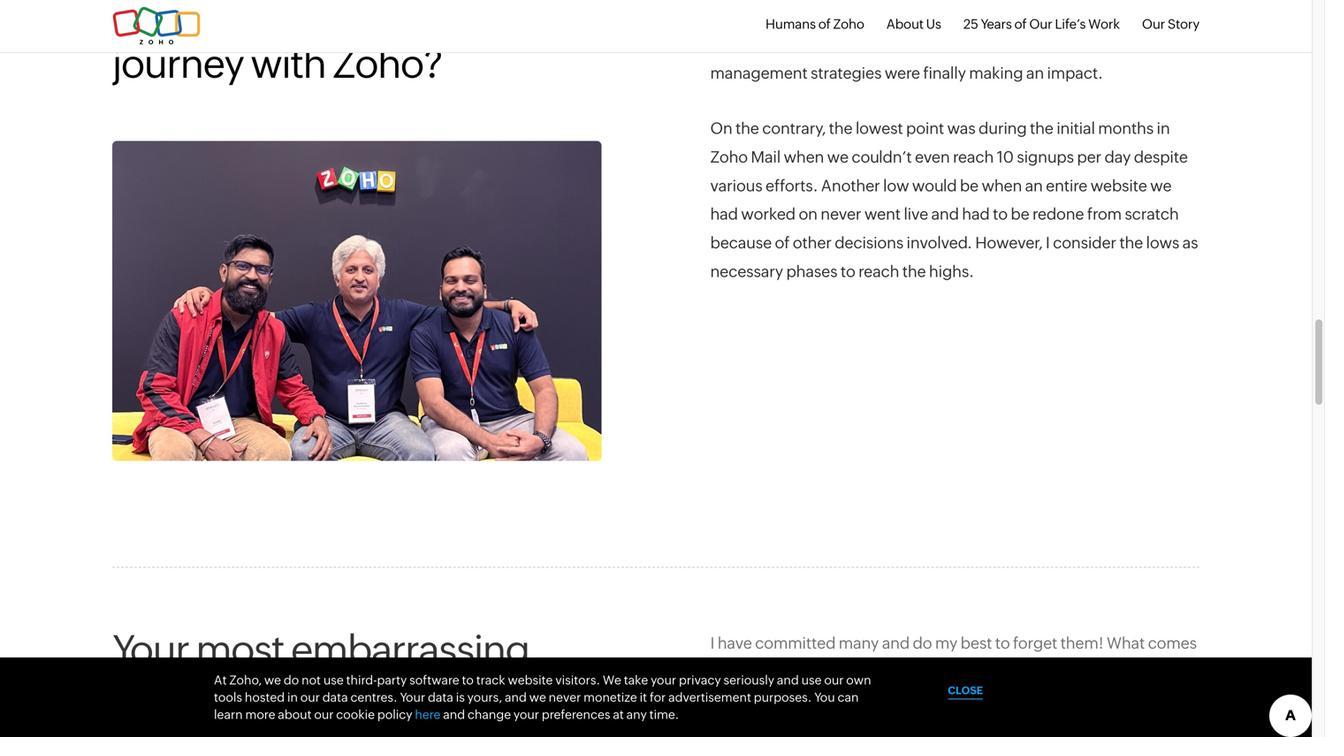Task type: vqa. For each thing, say whether or not it's contained in the screenshot.
Enterprise Home
no



Task type: describe. For each thing, give the bounding box(es) containing it.
indulged
[[1016, 690, 1081, 709]]

close
[[948, 685, 983, 697]]

about us
[[887, 16, 941, 32]]

point
[[906, 119, 944, 137]]

what
[[1107, 633, 1145, 651]]

1 horizontal spatial of
[[818, 16, 831, 32]]

purposes.
[[754, 690, 812, 705]]

an inside on the contrary, the lowest point was during the initial months in zoho mail when we couldn't even reach 10 signups per day despite various efforts. another low would be when an entire website we had worked on never went live and had to be redone from scratch because of other decisions involved. however, i consider the lows as necessary phases to reach the highs.
[[1025, 177, 1043, 195]]

low
[[883, 177, 909, 195]]

we up another
[[827, 148, 849, 166]]

visitors.
[[555, 673, 600, 687]]

oblivious
[[777, 719, 842, 737]]

your inside at zoho, we do not use third-party software to track website visitors. we take your privacy seriously and use our own tools hosted in our data centres. your data is yours, and we never monetize it for advertisement purposes. you can learn more about our cookie policy
[[400, 690, 425, 705]]

to inside at zoho, we do not use third-party software to track website visitors. we take your privacy seriously and use our own tools hosted in our data centres. your data is yours, and we never monetize it for advertisement purposes. you can learn more about our cookie policy
[[462, 673, 474, 687]]

is inside i have committed many and do my best to forget them! what comes to mind first is when i had the collar mic still on after presenting at an event. i walked away from the podium and indulged in some yapping, oblivious that the audience was hearing it all loud
[[800, 662, 811, 680]]

25
[[963, 16, 978, 32]]

do inside i have committed many and do my best to forget them! what comes to mind first is when i had the collar mic still on after presenting at an event. i walked away from the podium and indulged in some yapping, oblivious that the audience was hearing it all loud
[[913, 633, 932, 651]]

own
[[846, 673, 871, 687]]

i left the have
[[710, 633, 715, 651]]

forget
[[1013, 633, 1058, 651]]

because
[[710, 234, 772, 252]]

third-
[[346, 673, 377, 687]]

0 vertical spatial our
[[824, 673, 844, 687]]

2 use from the left
[[802, 673, 822, 687]]

in inside on the contrary, the lowest point was during the initial months in zoho mail when we couldn't even reach 10 signups per day despite various efforts. another low would be when an entire website we had worked on never went live and had to be redone from scratch because of other decisions involved. however, i consider the lows as necessary phases to reach the highs.
[[1157, 119, 1170, 137]]

any
[[627, 708, 647, 722]]

the left lows
[[1120, 234, 1143, 252]]

your most embarrassing blunder?
[[112, 626, 529, 720]]

is inside at zoho, we do not use third-party software to track website visitors. we take your privacy seriously and use our own tools hosted in our data centres. your data is yours, and we never monetize it for advertisement purposes. you can learn more about our cookie policy
[[456, 690, 465, 705]]

highs.
[[929, 263, 974, 281]]

hosted
[[245, 690, 285, 705]]

when inside i have committed many and do my best to forget them! what comes to mind first is when i had the collar mic still on after presenting at an event. i walked away from the podium and indulged in some yapping, oblivious that the audience was hearing it all loud
[[814, 662, 854, 680]]

have
[[718, 633, 752, 651]]

audience
[[904, 719, 971, 737]]

i down seriously
[[759, 690, 763, 709]]

was inside on the contrary, the lowest point was during the initial months in zoho mail when we couldn't even reach 10 signups per day despite various efforts. another low would be when an entire website we had worked on never went live and had to be redone from scratch because of other decisions involved. however, i consider the lows as necessary phases to reach the highs.
[[947, 119, 976, 137]]

zoho inside on the contrary, the lowest point was during the initial months in zoho mail when we couldn't even reach 10 signups per day despite various efforts. another low would be when an entire website we had worked on never went live and had to be redone from scratch because of other decisions involved. however, i consider the lows as necessary phases to reach the highs.
[[710, 148, 748, 166]]

to right best
[[995, 633, 1010, 651]]

2 horizontal spatial had
[[962, 205, 990, 223]]

i down many at the right bottom of the page
[[857, 662, 862, 680]]

take
[[624, 673, 648, 687]]

collar
[[922, 662, 962, 680]]

during
[[979, 119, 1027, 137]]

never inside at zoho, we do not use third-party software to track website visitors. we take your privacy seriously and use our own tools hosted in our data centres. your data is yours, and we never monetize it for advertisement purposes. you can learn more about our cookie policy
[[549, 690, 581, 705]]

went
[[865, 205, 901, 223]]

you
[[814, 690, 835, 705]]

software
[[410, 673, 459, 687]]

mic
[[965, 662, 993, 680]]

them!
[[1061, 633, 1104, 651]]

efforts.
[[766, 177, 818, 195]]

signups
[[1017, 148, 1074, 166]]

at
[[214, 673, 227, 687]]

privacy
[[679, 673, 721, 687]]

never inside on the contrary, the lowest point was during the initial months in zoho mail when we couldn't even reach 10 signups per day despite various efforts. another low would be when an entire website we had worked on never went live and had to be redone from scratch because of other decisions involved. however, i consider the lows as necessary phases to reach the highs.
[[821, 205, 862, 223]]

it inside i have committed many and do my best to forget them! what comes to mind first is when i had the collar mic still on after presenting at an event. i walked away from the podium and indulged in some yapping, oblivious that the audience was hearing it all loud
[[1064, 719, 1073, 737]]

would
[[912, 177, 957, 195]]

0 horizontal spatial at
[[613, 708, 624, 722]]

lows
[[1146, 234, 1180, 252]]

time.
[[650, 708, 679, 722]]

to up advertisement
[[710, 662, 725, 680]]

monetize
[[584, 690, 637, 705]]

we down the despite
[[1150, 177, 1172, 195]]

consider
[[1053, 234, 1117, 252]]

despite
[[1134, 148, 1188, 166]]

1 vertical spatial when
[[982, 177, 1022, 195]]

still
[[996, 662, 1020, 680]]

that
[[845, 719, 874, 737]]

had inside i have committed many and do my best to forget them! what comes to mind first is when i had the collar mic still on after presenting at an event. i walked away from the podium and indulged in some yapping, oblivious that the audience was hearing it all loud
[[865, 662, 892, 680]]

after
[[1045, 662, 1079, 680]]

humans of zoho
[[766, 16, 865, 32]]

yapping,
[[710, 719, 774, 737]]

and right many at the right bottom of the page
[[882, 633, 910, 651]]

our story link
[[1142, 16, 1200, 32]]

2 horizontal spatial of
[[1015, 16, 1027, 32]]

on
[[710, 119, 733, 137]]

the left the collar
[[895, 662, 919, 680]]

even
[[915, 148, 950, 166]]

2 vertical spatial our
[[314, 708, 334, 722]]

podium
[[925, 690, 982, 709]]

was inside i have committed many and do my best to forget them! what comes to mind first is when i had the collar mic still on after presenting at an event. i walked away from the podium and indulged in some yapping, oblivious that the audience was hearing it all loud
[[974, 719, 1002, 737]]

we up here and change your preferences at any time.
[[529, 690, 546, 705]]

humans of zoho link
[[766, 16, 865, 32]]

about
[[887, 16, 924, 32]]

for
[[650, 690, 666, 705]]

cookie
[[336, 708, 375, 722]]

in inside at zoho, we do not use third-party software to track website visitors. we take your privacy seriously and use our own tools hosted in our data centres. your data is yours, and we never monetize it for advertisement purposes. you can learn more about our cookie policy
[[287, 690, 298, 705]]

worked
[[741, 205, 796, 223]]

blunder?
[[112, 674, 269, 720]]

mind
[[728, 662, 766, 680]]

0 horizontal spatial reach
[[859, 263, 899, 281]]

various
[[710, 177, 763, 195]]

yours,
[[467, 690, 502, 705]]

story
[[1168, 16, 1200, 32]]

0 vertical spatial reach
[[953, 148, 994, 166]]

the up signups
[[1030, 119, 1054, 137]]

our story
[[1142, 16, 1200, 32]]

some
[[1100, 690, 1140, 709]]

and right here at the bottom left
[[443, 708, 465, 722]]

zoho,
[[229, 673, 262, 687]]

live
[[904, 205, 928, 223]]

party
[[377, 673, 407, 687]]

best
[[961, 633, 992, 651]]

1 data from the left
[[322, 690, 348, 705]]



Task type: locate. For each thing, give the bounding box(es) containing it.
contrary,
[[762, 119, 826, 137]]

here and change your preferences at any time.
[[415, 708, 679, 722]]

change
[[468, 708, 511, 722]]

1 vertical spatial was
[[974, 719, 1002, 737]]

in up about
[[287, 690, 298, 705]]

website down day
[[1091, 177, 1147, 195]]

entire
[[1046, 177, 1088, 195]]

i have committed many and do my best to forget them! what comes to mind first is when i had the collar mic still on after presenting at an event. i walked away from the podium and indulged in some yapping, oblivious that the audience was hearing it all loud 
[[710, 633, 1199, 737]]

us
[[926, 16, 941, 32]]

0 vertical spatial an
[[1025, 177, 1043, 195]]

0 vertical spatial it
[[640, 690, 647, 705]]

1 vertical spatial an
[[1180, 662, 1198, 680]]

0 horizontal spatial of
[[775, 234, 790, 252]]

to up however,
[[993, 205, 1008, 223]]

1 horizontal spatial an
[[1180, 662, 1198, 680]]

on up other
[[799, 205, 818, 223]]

journey image
[[112, 141, 602, 461]]

we
[[827, 148, 849, 166], [1150, 177, 1172, 195], [264, 673, 281, 687], [529, 690, 546, 705]]

1 horizontal spatial on
[[1023, 662, 1042, 680]]

was right point
[[947, 119, 976, 137]]

1 vertical spatial website
[[508, 673, 553, 687]]

our down not
[[300, 690, 320, 705]]

comes
[[1148, 633, 1197, 651]]

policy
[[377, 708, 412, 722]]

the left lowest
[[829, 119, 853, 137]]

0 horizontal spatial data
[[322, 690, 348, 705]]

other
[[793, 234, 832, 252]]

zoho up various
[[710, 148, 748, 166]]

day
[[1105, 148, 1131, 166]]

at down comes
[[1163, 662, 1177, 680]]

lowest
[[856, 119, 903, 137]]

when down 10 on the right of page
[[982, 177, 1022, 195]]

the left the "highs."
[[902, 263, 926, 281]]

of left other
[[775, 234, 790, 252]]

1 horizontal spatial at
[[1163, 662, 1177, 680]]

your inside at zoho, we do not use third-party software to track website visitors. we take your privacy seriously and use our own tools hosted in our data centres. your data is yours, and we never monetize it for advertisement purposes. you can learn more about our cookie policy
[[651, 673, 676, 687]]

life's
[[1055, 16, 1086, 32]]

1 horizontal spatial be
[[1011, 205, 1030, 223]]

i
[[1046, 234, 1050, 252], [710, 633, 715, 651], [857, 662, 862, 680], [759, 690, 763, 709]]

here link
[[415, 708, 441, 722]]

never
[[821, 205, 862, 223], [549, 690, 581, 705]]

per
[[1077, 148, 1102, 166]]

on
[[799, 205, 818, 223], [1023, 662, 1042, 680]]

when down "contrary,"
[[784, 148, 824, 166]]

was down close
[[974, 719, 1002, 737]]

decisions
[[835, 234, 904, 252]]

use right not
[[323, 673, 344, 687]]

1 horizontal spatial use
[[802, 673, 822, 687]]

1 use from the left
[[323, 673, 344, 687]]

is left yours,
[[456, 690, 465, 705]]

advertisement
[[669, 690, 751, 705]]

0 vertical spatial be
[[960, 177, 979, 195]]

0 horizontal spatial is
[[456, 690, 465, 705]]

hearing
[[1005, 719, 1061, 737]]

your up for
[[651, 673, 676, 687]]

0 horizontal spatial had
[[710, 205, 738, 223]]

2 data from the left
[[428, 690, 453, 705]]

do left not
[[284, 673, 299, 687]]

our right about
[[314, 708, 334, 722]]

on right still
[[1023, 662, 1042, 680]]

1 horizontal spatial never
[[821, 205, 862, 223]]

0 horizontal spatial on
[[799, 205, 818, 223]]

when
[[784, 148, 824, 166], [982, 177, 1022, 195], [814, 662, 854, 680]]

from
[[1087, 205, 1122, 223], [861, 690, 896, 709]]

it left all
[[1064, 719, 1073, 737]]

1 vertical spatial our
[[300, 690, 320, 705]]

1 vertical spatial do
[[284, 673, 299, 687]]

0 horizontal spatial website
[[508, 673, 553, 687]]

0 horizontal spatial use
[[323, 673, 344, 687]]

from down own
[[861, 690, 896, 709]]

most
[[196, 626, 284, 672]]

an down signups
[[1025, 177, 1043, 195]]

many
[[839, 633, 879, 651]]

0 horizontal spatial our
[[1029, 16, 1053, 32]]

1 vertical spatial at
[[613, 708, 624, 722]]

our left life's
[[1029, 16, 1053, 32]]

centres.
[[351, 690, 398, 705]]

website inside at zoho, we do not use third-party software to track website visitors. we take your privacy seriously and use our own tools hosted in our data centres. your data is yours, and we never monetize it for advertisement purposes. you can learn more about our cookie policy
[[508, 673, 553, 687]]

2 vertical spatial when
[[814, 662, 854, 680]]

had down various
[[710, 205, 738, 223]]

1 vertical spatial from
[[861, 690, 896, 709]]

zoho
[[833, 16, 865, 32], [710, 148, 748, 166]]

mail
[[751, 148, 781, 166]]

and right live
[[931, 205, 959, 223]]

in up the despite
[[1157, 119, 1170, 137]]

0 vertical spatial zoho
[[833, 16, 865, 32]]

of
[[818, 16, 831, 32], [1015, 16, 1027, 32], [775, 234, 790, 252]]

0 horizontal spatial never
[[549, 690, 581, 705]]

your inside the your most embarrassing blunder?
[[112, 626, 189, 672]]

of inside on the contrary, the lowest point was during the initial months in zoho mail when we couldn't even reach 10 signups per day despite various efforts. another low would be when an entire website we had worked on never went live and had to be redone from scratch because of other decisions involved. however, i consider the lows as necessary phases to reach the highs.
[[775, 234, 790, 252]]

0 horizontal spatial your
[[112, 626, 189, 672]]

do
[[913, 633, 932, 651], [284, 673, 299, 687]]

we
[[603, 673, 621, 687]]

the up audience
[[899, 690, 922, 709]]

0 vertical spatial when
[[784, 148, 824, 166]]

1 vertical spatial is
[[456, 690, 465, 705]]

0 vertical spatial on
[[799, 205, 818, 223]]

and inside on the contrary, the lowest point was during the initial months in zoho mail when we couldn't even reach 10 signups per day despite various efforts. another low would be when an entire website we had worked on never went live and had to be redone from scratch because of other decisions involved. however, i consider the lows as necessary phases to reach the highs.
[[931, 205, 959, 223]]

reach down decisions
[[859, 263, 899, 281]]

1 horizontal spatial do
[[913, 633, 932, 651]]

1 horizontal spatial our
[[1142, 16, 1165, 32]]

phases
[[786, 263, 838, 281]]

of right "years"
[[1015, 16, 1027, 32]]

1 horizontal spatial your
[[651, 673, 676, 687]]

0 vertical spatial your
[[651, 673, 676, 687]]

website up here and change your preferences at any time.
[[508, 673, 553, 687]]

loud
[[1095, 719, 1128, 737]]

1 horizontal spatial is
[[800, 662, 811, 680]]

and down track
[[505, 690, 527, 705]]

0 vertical spatial was
[[947, 119, 976, 137]]

from inside i have committed many and do my best to forget them! what comes to mind first is when i had the collar mic still on after presenting at an event. i walked away from the podium and indulged in some yapping, oblivious that the audience was hearing it all loud
[[861, 690, 896, 709]]

reach left 10 on the right of page
[[953, 148, 994, 166]]

1 vertical spatial be
[[1011, 205, 1030, 223]]

1 vertical spatial reach
[[859, 263, 899, 281]]

at zoho, we do not use third-party software to track website visitors. we take your privacy seriously and use our own tools hosted in our data centres. your data is yours, and we never monetize it for advertisement purposes. you can learn more about our cookie policy
[[214, 673, 871, 722]]

use up you on the right bottom of page
[[802, 673, 822, 687]]

0 vertical spatial is
[[800, 662, 811, 680]]

years
[[981, 16, 1012, 32]]

had
[[710, 205, 738, 223], [962, 205, 990, 223], [865, 662, 892, 680]]

website inside on the contrary, the lowest point was during the initial months in zoho mail when we couldn't even reach 10 signups per day despite various efforts. another low would be when an entire website we had worked on never went live and had to be redone from scratch because of other decisions involved. however, i consider the lows as necessary phases to reach the highs.
[[1091, 177, 1147, 195]]

1 horizontal spatial data
[[428, 690, 453, 705]]

your right 'change'
[[514, 708, 539, 722]]

1 vertical spatial it
[[1064, 719, 1073, 737]]

months
[[1098, 119, 1154, 137]]

track
[[476, 673, 505, 687]]

0 horizontal spatial do
[[284, 673, 299, 687]]

not
[[302, 673, 321, 687]]

more
[[245, 708, 275, 722]]

0 horizontal spatial zoho
[[710, 148, 748, 166]]

redone
[[1033, 205, 1084, 223]]

0 horizontal spatial an
[[1025, 177, 1043, 195]]

at inside i have committed many and do my best to forget them! what comes to mind first is when i had the collar mic still on after presenting at an event. i walked away from the podium and indulged in some yapping, oblivious that the audience was hearing it all loud
[[1163, 662, 1177, 680]]

it inside at zoho, we do not use third-party software to track website visitors. we take your privacy seriously and use our own tools hosted in our data centres. your data is yours, and we never monetize it for advertisement purposes. you can learn more about our cookie policy
[[640, 690, 647, 705]]

our up you on the right bottom of page
[[824, 673, 844, 687]]

of right 'humans'
[[818, 16, 831, 32]]

1 horizontal spatial your
[[400, 690, 425, 705]]

in inside i have committed many and do my best to forget them! what comes to mind first is when i had the collar mic still on after presenting at an event. i walked away from the podium and indulged in some yapping, oblivious that the audience was hearing it all loud
[[1084, 690, 1097, 709]]

to left track
[[462, 673, 474, 687]]

the
[[736, 119, 759, 137], [829, 119, 853, 137], [1030, 119, 1054, 137], [1120, 234, 1143, 252], [902, 263, 926, 281], [895, 662, 919, 680], [899, 690, 922, 709], [877, 719, 901, 737]]

do inside at zoho, we do not use third-party software to track website visitors. we take your privacy seriously and use our own tools hosted in our data centres. your data is yours, and we never monetize it for advertisement purposes. you can learn more about our cookie policy
[[284, 673, 299, 687]]

from up consider
[[1087, 205, 1122, 223]]

on inside i have committed many and do my best to forget them! what comes to mind first is when i had the collar mic still on after presenting at an event. i walked away from the podium and indulged in some yapping, oblivious that the audience was hearing it all loud
[[1023, 662, 1042, 680]]

away
[[821, 690, 858, 709]]

i down 'redone'
[[1046, 234, 1050, 252]]

presenting
[[1082, 662, 1160, 680]]

never up preferences
[[549, 690, 581, 705]]

our left story
[[1142, 16, 1165, 32]]

and up the purposes.
[[777, 673, 799, 687]]

to down decisions
[[841, 263, 856, 281]]

be up however,
[[1011, 205, 1030, 223]]

1 vertical spatial zoho
[[710, 148, 748, 166]]

first
[[769, 662, 797, 680]]

in
[[1157, 119, 1170, 137], [1084, 690, 1097, 709], [287, 690, 298, 705]]

0 vertical spatial from
[[1087, 205, 1122, 223]]

your up "here" "link"
[[400, 690, 425, 705]]

it left for
[[640, 690, 647, 705]]

1 horizontal spatial reach
[[953, 148, 994, 166]]

0 horizontal spatial your
[[514, 708, 539, 722]]

embarrassing
[[291, 626, 529, 672]]

0 horizontal spatial it
[[640, 690, 647, 705]]

from inside on the contrary, the lowest point was during the initial months in zoho mail when we couldn't even reach 10 signups per day despite various efforts. another low would be when an entire website we had worked on never went live and had to be redone from scratch because of other decisions involved. however, i consider the lows as necessary phases to reach the highs.
[[1087, 205, 1122, 223]]

1 horizontal spatial website
[[1091, 177, 1147, 195]]

had up however,
[[962, 205, 990, 223]]

1 horizontal spatial it
[[1064, 719, 1073, 737]]

0 vertical spatial do
[[913, 633, 932, 651]]

preferences
[[542, 708, 611, 722]]

data up the cookie at the bottom
[[322, 690, 348, 705]]

1 vertical spatial your
[[400, 690, 425, 705]]

the right that
[[877, 719, 901, 737]]

your up the blunder? at the bottom
[[112, 626, 189, 672]]

1 our from the left
[[1029, 16, 1053, 32]]

25 years of our life's work
[[963, 16, 1120, 32]]

had down many at the right bottom of the page
[[865, 662, 892, 680]]

i inside on the contrary, the lowest point was during the initial months in zoho mail when we couldn't even reach 10 signups per day despite various efforts. another low would be when an entire website we had worked on never went live and had to be redone from scratch because of other decisions involved. however, i consider the lows as necessary phases to reach the highs.
[[1046, 234, 1050, 252]]

our
[[824, 673, 844, 687], [300, 690, 320, 705], [314, 708, 334, 722]]

1 horizontal spatial from
[[1087, 205, 1122, 223]]

is right first at the right bottom of page
[[800, 662, 811, 680]]

1 horizontal spatial zoho
[[833, 16, 865, 32]]

use
[[323, 673, 344, 687], [802, 673, 822, 687]]

an inside i have committed many and do my best to forget them! what comes to mind first is when i had the collar mic still on after presenting at an event. i walked away from the podium and indulged in some yapping, oblivious that the audience was hearing it all loud
[[1180, 662, 1198, 680]]

0 horizontal spatial be
[[960, 177, 979, 195]]

0 horizontal spatial in
[[287, 690, 298, 705]]

never down another
[[821, 205, 862, 223]]

at
[[1163, 662, 1177, 680], [613, 708, 624, 722]]

all
[[1076, 719, 1092, 737]]

initial
[[1057, 119, 1095, 137]]

our
[[1029, 16, 1053, 32], [1142, 16, 1165, 32]]

your
[[112, 626, 189, 672], [400, 690, 425, 705]]

about
[[278, 708, 312, 722]]

0 vertical spatial at
[[1163, 662, 1177, 680]]

be right would
[[960, 177, 979, 195]]

0 vertical spatial never
[[821, 205, 862, 223]]

when up you on the right bottom of page
[[814, 662, 854, 680]]

in up all
[[1084, 690, 1097, 709]]

do left my
[[913, 633, 932, 651]]

at left any
[[613, 708, 624, 722]]

be
[[960, 177, 979, 195], [1011, 205, 1030, 223]]

here
[[415, 708, 441, 722]]

an down comes
[[1180, 662, 1198, 680]]

1 vertical spatial on
[[1023, 662, 1042, 680]]

however,
[[975, 234, 1043, 252]]

data
[[322, 690, 348, 705], [428, 690, 453, 705]]

zoho left "about"
[[833, 16, 865, 32]]

2 our from the left
[[1142, 16, 1165, 32]]

can
[[838, 690, 859, 705]]

1 vertical spatial never
[[549, 690, 581, 705]]

2 horizontal spatial in
[[1157, 119, 1170, 137]]

on inside on the contrary, the lowest point was during the initial months in zoho mail when we couldn't even reach 10 signups per day despite various efforts. another low would be when an entire website we had worked on never went live and had to be redone from scratch because of other decisions involved. however, i consider the lows as necessary phases to reach the highs.
[[799, 205, 818, 223]]

the right on
[[736, 119, 759, 137]]

0 horizontal spatial from
[[861, 690, 896, 709]]

we up hosted
[[264, 673, 281, 687]]

data down software
[[428, 690, 453, 705]]

your
[[651, 673, 676, 687], [514, 708, 539, 722]]

0 vertical spatial your
[[112, 626, 189, 672]]

and down still
[[985, 690, 1013, 709]]

seriously
[[724, 673, 775, 687]]

couldn't
[[852, 148, 912, 166]]

0 vertical spatial website
[[1091, 177, 1147, 195]]

1 horizontal spatial in
[[1084, 690, 1097, 709]]

1 vertical spatial your
[[514, 708, 539, 722]]

event.
[[710, 690, 756, 709]]

1 horizontal spatial had
[[865, 662, 892, 680]]



